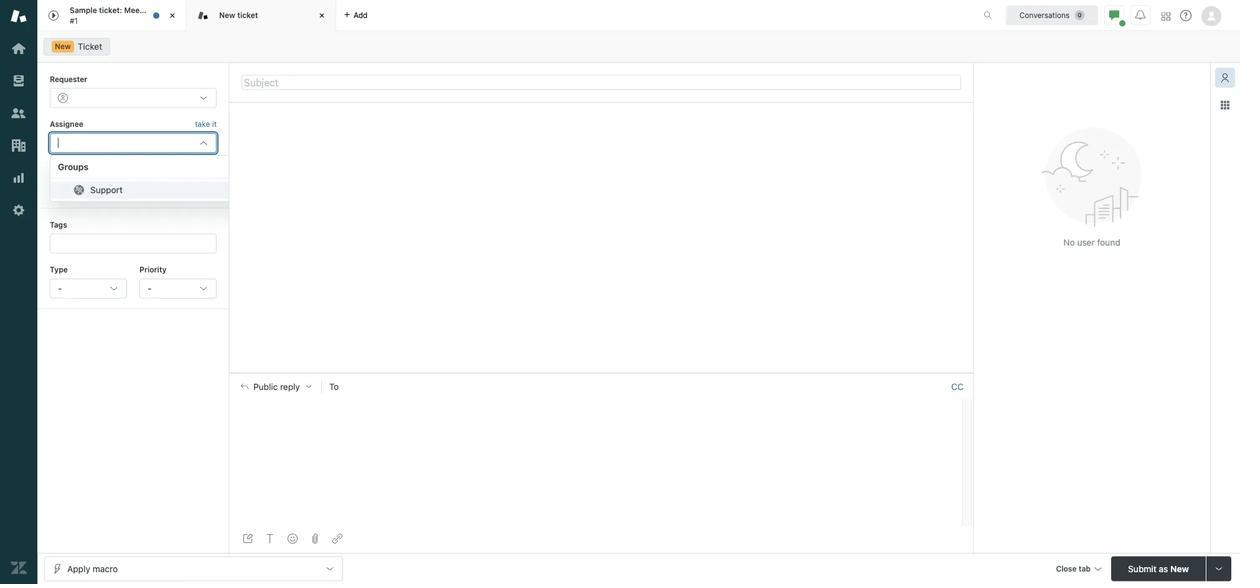 Task type: locate. For each thing, give the bounding box(es) containing it.
- button
[[50, 279, 127, 299], [139, 279, 217, 299]]

Subject field
[[242, 75, 962, 90]]

1 horizontal spatial new
[[219, 11, 235, 19]]

new left ticket
[[55, 42, 71, 51]]

tabs tab list
[[37, 0, 971, 31]]

- button down priority
[[139, 279, 217, 299]]

macro
[[93, 564, 118, 575]]

zendesk image
[[11, 560, 27, 577]]

new ticket
[[219, 11, 258, 19]]

displays possible ticket submission types image
[[1214, 565, 1224, 575]]

no user found
[[1064, 238, 1121, 248]]

0 vertical spatial new
[[219, 11, 235, 19]]

- down type on the left
[[58, 284, 62, 294]]

reporting image
[[11, 170, 27, 186]]

tags
[[50, 221, 67, 229]]

zendesk products image
[[1162, 12, 1171, 21]]

ticket
[[78, 41, 102, 52]]

ticket inside sample ticket: meet the ticket #1
[[159, 6, 179, 15]]

new
[[219, 11, 235, 19], [55, 42, 71, 51], [1171, 564, 1189, 575]]

format text image
[[265, 534, 275, 544]]

2 - button from the left
[[139, 279, 217, 299]]

new inside tab
[[219, 11, 235, 19]]

new right close image
[[219, 11, 235, 19]]

meet
[[124, 6, 143, 15]]

close tab
[[1056, 565, 1091, 574]]

assignee list box
[[50, 155, 254, 202]]

1 - from the left
[[58, 284, 62, 294]]

Tags field
[[59, 238, 205, 250]]

submit
[[1129, 564, 1157, 575]]

ticket
[[159, 6, 179, 15], [237, 11, 258, 19]]

2 vertical spatial new
[[1171, 564, 1189, 575]]

type
[[50, 266, 68, 274]]

new right as
[[1171, 564, 1189, 575]]

assignee
[[50, 120, 83, 129]]

found
[[1098, 238, 1121, 248]]

priority
[[139, 266, 167, 274]]

1 horizontal spatial ticket
[[237, 11, 258, 19]]

cc
[[952, 382, 964, 392]]

tab containing sample ticket: meet the ticket
[[37, 0, 187, 31]]

tab
[[1079, 565, 1091, 574]]

new for new
[[55, 42, 71, 51]]

public reply button
[[230, 374, 321, 400]]

support
[[90, 185, 123, 195]]

apply
[[67, 564, 90, 575]]

2 horizontal spatial new
[[1171, 564, 1189, 575]]

1 - button from the left
[[50, 279, 127, 299]]

close tab button
[[1051, 557, 1107, 584]]

as
[[1159, 564, 1168, 575]]

-
[[58, 284, 62, 294], [148, 284, 152, 294]]

0 horizontal spatial - button
[[50, 279, 127, 299]]

to
[[329, 382, 339, 392]]

it
[[212, 120, 217, 129]]

2 - from the left
[[148, 284, 152, 294]]

new ticket tab
[[187, 0, 336, 31]]

conversations
[[1020, 11, 1070, 20]]

cc button
[[952, 381, 964, 393]]

1 horizontal spatial - button
[[139, 279, 217, 299]]

requester
[[50, 75, 87, 83]]

notifications image
[[1136, 10, 1146, 20]]

0 horizontal spatial -
[[58, 284, 62, 294]]

get help image
[[1181, 10, 1192, 21]]

add attachment image
[[310, 534, 320, 544]]

1 horizontal spatial -
[[148, 284, 152, 294]]

1 vertical spatial new
[[55, 42, 71, 51]]

- down priority
[[148, 284, 152, 294]]

tab
[[37, 0, 187, 31]]

0 horizontal spatial ticket
[[159, 6, 179, 15]]

0 horizontal spatial new
[[55, 42, 71, 51]]

ticket:
[[99, 6, 122, 15]]

customer context image
[[1221, 73, 1231, 83]]

draft mode image
[[243, 534, 253, 544]]

add
[[354, 11, 368, 20]]

- for priority
[[148, 284, 152, 294]]

get started image
[[11, 40, 27, 57]]

- button down type on the left
[[50, 279, 127, 299]]

new inside secondary element
[[55, 42, 71, 51]]



Task type: describe. For each thing, give the bounding box(es) containing it.
#1
[[70, 16, 78, 25]]

add link (cmd k) image
[[333, 534, 343, 544]]

insert emojis image
[[288, 534, 298, 544]]

apps image
[[1221, 100, 1231, 110]]

take it button
[[195, 118, 217, 131]]

main element
[[0, 0, 37, 585]]

close image
[[166, 9, 179, 22]]

support option
[[50, 181, 253, 199]]

secondary element
[[37, 34, 1241, 59]]

- for type
[[58, 284, 62, 294]]

- button for priority
[[139, 279, 217, 299]]

customers image
[[11, 105, 27, 121]]

minimize composer image
[[597, 368, 607, 378]]

admin image
[[11, 202, 27, 219]]

views image
[[11, 73, 27, 89]]

apply macro
[[67, 564, 118, 575]]

conversations button
[[1006, 5, 1099, 25]]

submit as new
[[1129, 564, 1189, 575]]

close image
[[316, 9, 328, 22]]

the
[[145, 6, 157, 15]]

take
[[195, 120, 210, 129]]

take it
[[195, 120, 217, 129]]

zendesk support image
[[11, 8, 27, 24]]

- button for type
[[50, 279, 127, 299]]

close
[[1056, 565, 1077, 574]]

add button
[[336, 0, 375, 31]]

public
[[253, 382, 278, 392]]

sample ticket: meet the ticket #1
[[70, 6, 179, 25]]

ticket inside tab
[[237, 11, 258, 19]]

no
[[1064, 238, 1075, 248]]

groups
[[58, 162, 88, 172]]

requester element
[[50, 88, 217, 108]]

button displays agent's chat status as online. image
[[1110, 10, 1120, 20]]

Assignee field
[[58, 138, 194, 149]]

assignee element
[[50, 133, 217, 153]]

reply
[[280, 382, 300, 392]]

organizations image
[[11, 138, 27, 154]]

user
[[1078, 238, 1095, 248]]

new for new ticket
[[219, 11, 235, 19]]

sample
[[70, 6, 97, 15]]

public reply
[[253, 382, 300, 392]]



Task type: vqa. For each thing, say whether or not it's contained in the screenshot.
3
no



